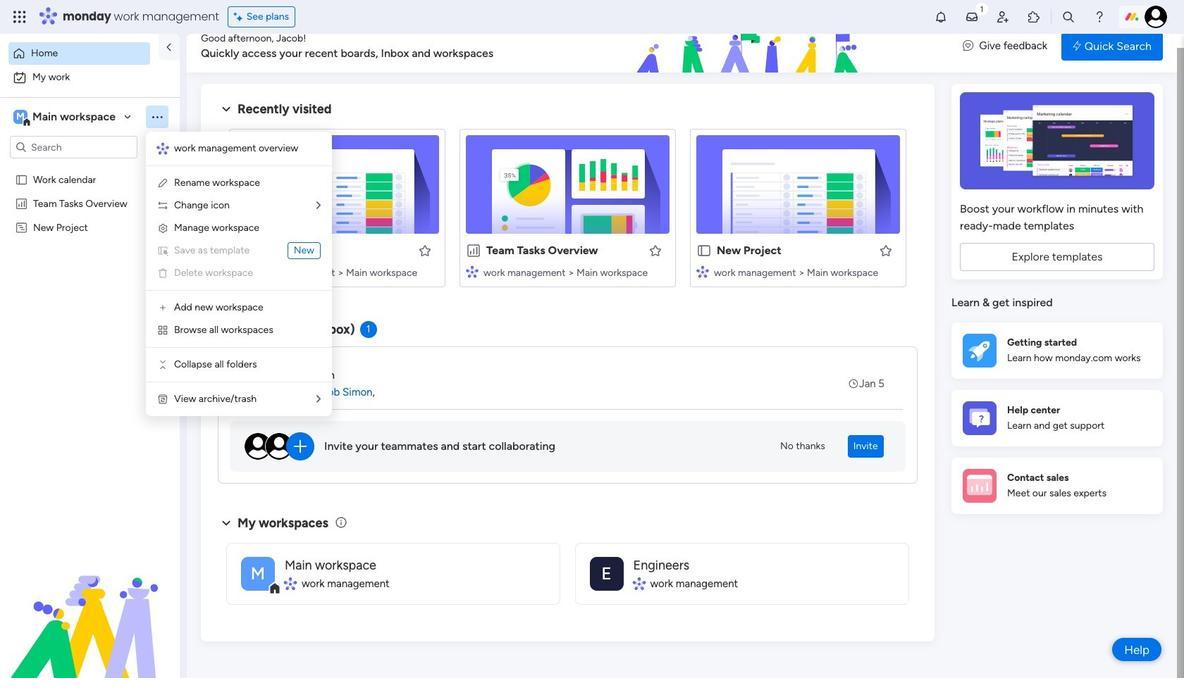 Task type: locate. For each thing, give the bounding box(es) containing it.
0 horizontal spatial lottie animation element
[[0, 536, 180, 679]]

1 vertical spatial workspace image
[[241, 557, 275, 591]]

1 horizontal spatial lottie animation image
[[553, 20, 949, 73]]

1 horizontal spatial component image
[[633, 578, 645, 591]]

0 horizontal spatial add to favorites image
[[648, 244, 663, 258]]

public board image
[[15, 173, 28, 186], [235, 243, 251, 259]]

0 vertical spatial public dashboard image
[[15, 197, 28, 210]]

1 vertical spatial component image
[[633, 578, 645, 591]]

change icon image
[[157, 200, 168, 211]]

getting started element
[[951, 322, 1163, 379]]

0 horizontal spatial component image
[[235, 265, 248, 278]]

workspace image
[[590, 557, 623, 591]]

workspace selection element
[[13, 109, 118, 127]]

lottie animation image for the topmost lottie animation element
[[553, 20, 949, 73]]

add to favorites image
[[648, 244, 663, 258], [879, 244, 893, 258]]

view archive/trash image
[[157, 394, 168, 405]]

0 vertical spatial public board image
[[15, 173, 28, 186]]

browse all workspaces image
[[157, 325, 168, 336]]

2 menu item from the top
[[157, 265, 321, 282]]

quick search results list box
[[218, 118, 918, 304]]

select product image
[[13, 10, 27, 24]]

list box
[[0, 165, 180, 430]]

1 horizontal spatial add to favorites image
[[879, 244, 893, 258]]

workspace image
[[13, 109, 27, 125], [241, 557, 275, 591]]

public board image
[[696, 243, 712, 259]]

1 horizontal spatial public dashboard image
[[466, 243, 481, 259]]

option
[[8, 42, 150, 65], [8, 66, 171, 89], [0, 167, 180, 170]]

public dashboard image
[[15, 197, 28, 210], [466, 243, 481, 259]]

1 vertical spatial option
[[8, 66, 171, 89]]

2 vertical spatial option
[[0, 167, 180, 170]]

add new workspace image
[[157, 302, 168, 314]]

0 vertical spatial option
[[8, 42, 150, 65]]

lottie animation image
[[553, 20, 949, 73], [0, 536, 180, 679]]

0 horizontal spatial workspace image
[[13, 109, 27, 125]]

0 horizontal spatial public board image
[[15, 173, 28, 186]]

0 horizontal spatial lottie animation image
[[0, 536, 180, 679]]

component image
[[235, 265, 248, 278], [633, 578, 645, 591]]

service icon image
[[157, 245, 168, 257]]

collapse all folders image
[[157, 359, 168, 371]]

1 vertical spatial lottie animation image
[[0, 536, 180, 679]]

1 horizontal spatial lottie animation element
[[553, 20, 949, 73]]

1 horizontal spatial public board image
[[235, 243, 251, 259]]

0 vertical spatial lottie animation image
[[553, 20, 949, 73]]

menu item
[[157, 242, 321, 259], [157, 265, 321, 282]]

1 vertical spatial public dashboard image
[[466, 243, 481, 259]]

1 horizontal spatial workspace image
[[241, 557, 275, 591]]

close update feed (inbox) image
[[218, 321, 235, 338]]

0 vertical spatial component image
[[235, 265, 248, 278]]

0 vertical spatial lottie animation element
[[553, 20, 949, 73]]

add to favorites image
[[418, 244, 432, 258]]

search everything image
[[1061, 10, 1076, 24]]

menu
[[146, 132, 332, 417]]

lottie animation element
[[553, 20, 949, 73], [0, 536, 180, 679]]

1 vertical spatial public board image
[[235, 243, 251, 259]]

1 menu item from the top
[[157, 242, 321, 259]]

help image
[[1092, 10, 1107, 24]]

0 vertical spatial menu item
[[157, 242, 321, 259]]

1 vertical spatial menu item
[[157, 265, 321, 282]]

help center element
[[951, 390, 1163, 446]]



Task type: describe. For each thing, give the bounding box(es) containing it.
update feed image
[[965, 10, 979, 24]]

roy mann image
[[251, 370, 279, 398]]

lottie animation image for bottommost lottie animation element
[[0, 536, 180, 679]]

v2 user feedback image
[[963, 38, 973, 54]]

delete workspace image
[[157, 268, 168, 279]]

list arrow image
[[316, 201, 321, 211]]

1 image
[[975, 1, 988, 17]]

list arrow image
[[316, 395, 321, 405]]

monday marketplace image
[[1027, 10, 1041, 24]]

v2 bolt switch image
[[1073, 38, 1081, 54]]

0 vertical spatial workspace image
[[13, 109, 27, 125]]

see plans image
[[234, 9, 246, 25]]

1 element
[[360, 321, 377, 338]]

notifications image
[[934, 10, 948, 24]]

templates image image
[[964, 92, 1150, 190]]

0 horizontal spatial public dashboard image
[[15, 197, 28, 210]]

jacob simon image
[[1145, 6, 1167, 28]]

rename workspace image
[[157, 178, 168, 189]]

1 add to favorites image from the left
[[648, 244, 663, 258]]

workspace options image
[[150, 110, 164, 124]]

1 vertical spatial lottie animation element
[[0, 536, 180, 679]]

component image inside quick search results list box
[[235, 265, 248, 278]]

contact sales element
[[951, 458, 1163, 514]]

close my workspaces image
[[218, 515, 235, 532]]

2 add to favorites image from the left
[[879, 244, 893, 258]]

Search in workspace field
[[30, 139, 118, 155]]

manage workspace image
[[157, 223, 168, 234]]

close recently visited image
[[218, 101, 235, 118]]

invite members image
[[996, 10, 1010, 24]]



Task type: vqa. For each thing, say whether or not it's contained in the screenshot.
first "heading" from the top
no



